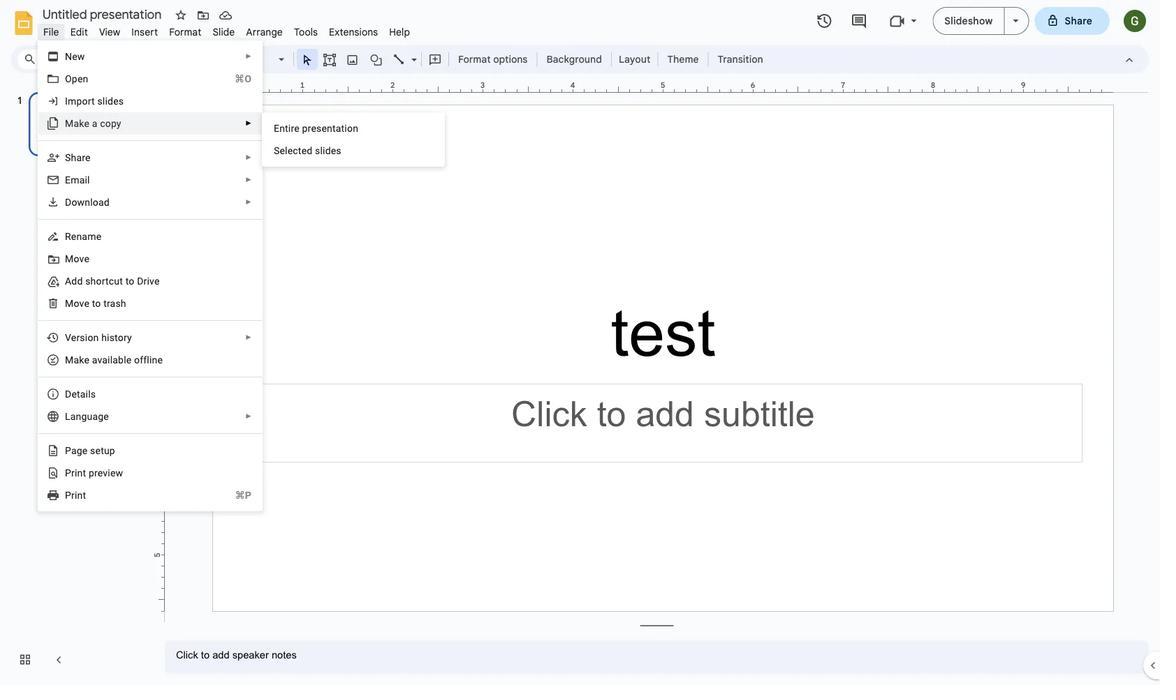 Task type: locate. For each thing, give the bounding box(es) containing it.
o
[[95, 298, 101, 309]]

0 vertical spatial slides
[[97, 95, 124, 107]]

transition button
[[711, 49, 770, 70]]

make a c opy
[[65, 118, 121, 129]]

background
[[547, 53, 602, 65]]

tools
[[294, 26, 318, 38]]

5 ► from the top
[[245, 198, 252, 206]]

1 vertical spatial format
[[458, 53, 491, 65]]

shortcut
[[85, 276, 123, 287]]

transition
[[718, 53, 763, 65]]

4 ► from the top
[[245, 176, 252, 184]]

elected
[[280, 145, 312, 156]]

3 ► from the top
[[245, 154, 252, 162]]

opy
[[105, 118, 121, 129]]

layout
[[619, 53, 651, 65]]

g
[[77, 445, 82, 457]]

share
[[1065, 15, 1092, 27]]

0 vertical spatial e
[[274, 123, 280, 134]]

print p element
[[65, 490, 90, 502]]

slides down presentation
[[315, 145, 341, 156]]

file
[[43, 26, 59, 38]]

s for hare
[[65, 152, 71, 163]]

share button
[[1035, 7, 1110, 35]]

7 ► from the top
[[245, 413, 252, 421]]

make
[[65, 118, 89, 129]]

r
[[65, 231, 71, 242]]

► for istory
[[245, 334, 252, 342]]

e up "d"
[[65, 174, 71, 186]]

format inside menu item
[[169, 26, 201, 38]]

trash
[[103, 298, 126, 309]]

rename r element
[[65, 231, 106, 242]]

ma k e available offline
[[65, 355, 163, 366]]

0 horizontal spatial e
[[65, 174, 71, 186]]

e right ma
[[84, 355, 89, 366]]

k
[[79, 355, 84, 366]]

application
[[0, 0, 1160, 686]]

⌘p element
[[218, 489, 251, 503]]

s down ntire
[[274, 145, 280, 156]]

ove
[[74, 253, 89, 265]]

6 ► from the top
[[245, 334, 252, 342]]

details b element
[[65, 389, 100, 400]]

1 vertical spatial e
[[82, 445, 88, 457]]

s
[[274, 145, 280, 156], [65, 152, 71, 163]]

2 ► from the top
[[245, 119, 252, 127]]

main toolbar
[[87, 49, 770, 70]]

1 ► from the top
[[245, 52, 252, 60]]

email e element
[[65, 174, 94, 186]]

move t o trash
[[65, 298, 126, 309]]

navigation
[[0, 79, 154, 686]]

format
[[169, 26, 201, 38], [458, 53, 491, 65]]

slides up opy
[[97, 95, 124, 107]]

n ew
[[65, 51, 85, 62]]

s up e mail
[[65, 152, 71, 163]]

format options
[[458, 53, 528, 65]]

background button
[[540, 49, 608, 70]]

e for k
[[84, 355, 89, 366]]

ntire
[[280, 123, 300, 134]]

version
[[65, 332, 99, 344]]

e for mail
[[65, 174, 71, 186]]

ma
[[65, 355, 79, 366]]

insert
[[132, 26, 158, 38]]

0 horizontal spatial slides
[[97, 95, 124, 107]]

ename
[[71, 231, 101, 242]]

start slideshow (⌘+enter) image
[[1013, 20, 1019, 22]]

format down star option
[[169, 26, 201, 38]]

rint
[[71, 490, 86, 502]]

1 horizontal spatial s
[[274, 145, 280, 156]]

► for e mail
[[245, 176, 252, 184]]

slide
[[213, 26, 235, 38]]

1 horizontal spatial slides
[[315, 145, 341, 156]]

hare
[[71, 152, 91, 163]]

e
[[84, 355, 89, 366], [82, 445, 88, 457]]

options
[[493, 53, 528, 65]]

d
[[65, 197, 72, 208]]

details
[[65, 389, 96, 400]]

Star checkbox
[[171, 6, 191, 25]]

e right pa
[[82, 445, 88, 457]]

open o element
[[65, 73, 93, 85]]

page setup g element
[[65, 445, 119, 457]]

format left options
[[458, 53, 491, 65]]

e
[[274, 123, 280, 134], [65, 174, 71, 186]]

1 horizontal spatial e
[[274, 123, 280, 134]]

e for ntire
[[274, 123, 280, 134]]

1 vertical spatial e
[[65, 174, 71, 186]]

0 horizontal spatial format
[[169, 26, 201, 38]]

theme
[[667, 53, 699, 65]]

menu bar banner
[[0, 0, 1160, 686]]

ew
[[72, 51, 85, 62]]

help menu item
[[384, 24, 416, 40]]

format inside button
[[458, 53, 491, 65]]

e mail
[[65, 174, 90, 186]]

p rint
[[65, 490, 86, 502]]

n
[[65, 51, 72, 62]]

version h istory
[[65, 332, 132, 344]]

to
[[125, 276, 134, 287]]

Zoom text field
[[237, 50, 277, 69]]

make available offline k element
[[65, 355, 167, 366]]

0 vertical spatial format
[[169, 26, 201, 38]]

p
[[65, 490, 71, 502]]

menu bar
[[38, 18, 416, 41]]

e up s elected slides
[[274, 123, 280, 134]]

l anguage
[[65, 411, 109, 423]]

download d element
[[65, 197, 114, 208]]

1 horizontal spatial format
[[458, 53, 491, 65]]

⌘p
[[235, 490, 251, 502]]

view menu item
[[94, 24, 126, 40]]

print pre v iew
[[65, 468, 123, 479]]

0 vertical spatial e
[[84, 355, 89, 366]]

tools menu item
[[288, 24, 323, 40]]

menu bar containing file
[[38, 18, 416, 41]]

edit menu item
[[65, 24, 94, 40]]

help
[[389, 26, 410, 38]]

0 horizontal spatial s
[[65, 152, 71, 163]]

► for l anguage
[[245, 413, 252, 421]]

o pen
[[65, 73, 88, 85]]

menu
[[38, 41, 263, 512], [262, 112, 445, 167]]

pa
[[65, 445, 77, 457]]

share s element
[[65, 152, 95, 163]]

layout button
[[615, 49, 655, 70]]

menu containing e
[[262, 112, 445, 167]]

► for opy
[[245, 119, 252, 127]]

pen
[[72, 73, 88, 85]]

drive
[[137, 276, 160, 287]]

format menu item
[[164, 24, 207, 40]]

Menus field
[[17, 50, 87, 69]]

slides
[[97, 95, 124, 107], [315, 145, 341, 156]]

view
[[99, 26, 120, 38]]

►
[[245, 52, 252, 60], [245, 119, 252, 127], [245, 154, 252, 162], [245, 176, 252, 184], [245, 198, 252, 206], [245, 334, 252, 342], [245, 413, 252, 421]]

Zoom field
[[235, 50, 291, 70]]

arrange menu item
[[241, 24, 288, 40]]

► for d ownload
[[245, 198, 252, 206]]

slideshow
[[945, 15, 993, 27]]



Task type: describe. For each thing, give the bounding box(es) containing it.
slide menu item
[[207, 24, 241, 40]]

insert menu item
[[126, 24, 164, 40]]

ownload
[[72, 197, 110, 208]]

import slides
[[65, 95, 124, 107]]

add shortcut to drive , element
[[65, 276, 164, 287]]

e for g
[[82, 445, 88, 457]]

offline
[[134, 355, 163, 366]]

print preview v element
[[65, 468, 127, 479]]

s for elected
[[274, 145, 280, 156]]

theme button
[[661, 49, 705, 70]]

Rename text field
[[38, 6, 170, 22]]

import slides z element
[[65, 95, 128, 107]]

selected slides s element
[[274, 145, 346, 156]]

menu containing n
[[38, 41, 263, 512]]

move m element
[[65, 253, 94, 265]]

r ename
[[65, 231, 101, 242]]

menu bar inside the menu bar banner
[[38, 18, 416, 41]]

pa g e setup
[[65, 445, 115, 457]]

anguage
[[70, 411, 109, 423]]

format options button
[[452, 49, 534, 70]]

d ownload
[[65, 197, 110, 208]]

language l element
[[65, 411, 113, 423]]

version history h element
[[65, 332, 136, 344]]

v
[[103, 468, 108, 479]]

available
[[92, 355, 132, 366]]

add
[[65, 276, 83, 287]]

setup
[[90, 445, 115, 457]]

arrange
[[246, 26, 283, 38]]

import
[[65, 95, 95, 107]]

move
[[65, 298, 89, 309]]

► for s hare
[[245, 154, 252, 162]]

navigation inside application
[[0, 79, 154, 686]]

make a copy c element
[[65, 118, 126, 129]]

application containing slideshow
[[0, 0, 1160, 686]]

istory
[[107, 332, 132, 344]]

format for format
[[169, 26, 201, 38]]

s elected slides
[[274, 145, 341, 156]]

slideshow button
[[933, 7, 1005, 35]]

add shortcut to drive
[[65, 276, 160, 287]]

e ntire presentation
[[274, 123, 358, 134]]

m
[[65, 253, 74, 265]]

a
[[92, 118, 97, 129]]

file menu item
[[38, 24, 65, 40]]

l
[[65, 411, 70, 423]]

extensions
[[329, 26, 378, 38]]

1 vertical spatial slides
[[315, 145, 341, 156]]

new n element
[[65, 51, 89, 62]]

m ove
[[65, 253, 89, 265]]

t
[[92, 298, 95, 309]]

extensions menu item
[[323, 24, 384, 40]]

mail
[[71, 174, 90, 186]]

insert image image
[[345, 50, 361, 69]]

► for n ew
[[245, 52, 252, 60]]

⌘o element
[[218, 72, 251, 86]]

c
[[100, 118, 105, 129]]

shape image
[[368, 50, 385, 69]]

iew
[[108, 468, 123, 479]]

⌘o
[[235, 73, 251, 85]]

o
[[65, 73, 72, 85]]

pre
[[89, 468, 103, 479]]

h
[[101, 332, 107, 344]]

s hare
[[65, 152, 91, 163]]

edit
[[70, 26, 88, 38]]

format for format options
[[458, 53, 491, 65]]

move to trash t element
[[65, 298, 130, 309]]

entire presentation e element
[[274, 123, 363, 134]]

print
[[65, 468, 86, 479]]

presentation
[[302, 123, 358, 134]]



Task type: vqa. For each thing, say whether or not it's contained in the screenshot.


